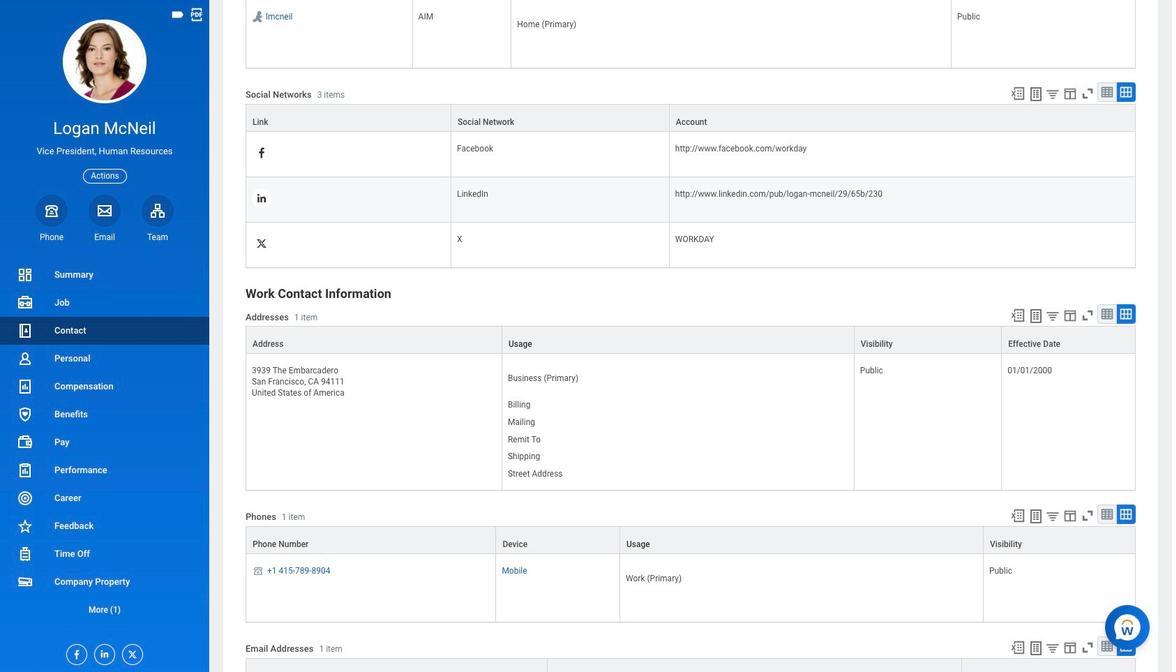 Task type: locate. For each thing, give the bounding box(es) containing it.
3 click to view/edit grid preferences image from the top
[[1063, 640, 1078, 655]]

phone image
[[42, 202, 61, 219], [252, 565, 265, 576]]

pay image
[[17, 434, 34, 451]]

0 vertical spatial public element
[[958, 9, 981, 22]]

list
[[0, 261, 209, 624]]

expand table image
[[1120, 307, 1134, 321], [1120, 507, 1134, 521], [1120, 639, 1134, 653]]

1 horizontal spatial facebook image
[[255, 147, 268, 159]]

export to worksheets image for the select to filter grid data image corresponding to topmost export to excel image
[[1028, 86, 1045, 103]]

fullscreen image for table image related to export to excel icon in the right bottom of the page
[[1080, 640, 1096, 655]]

toolbar
[[1004, 82, 1136, 104], [1004, 304, 1136, 326], [1004, 505, 1136, 526], [1004, 636, 1136, 658]]

export to worksheets image
[[1028, 640, 1045, 657]]

view printable version (pdf) image
[[189, 7, 205, 22]]

export to worksheets image
[[1028, 86, 1045, 103], [1028, 308, 1045, 325], [1028, 508, 1045, 525]]

1 vertical spatial export to worksheets image
[[1028, 308, 1045, 325]]

0 vertical spatial table image
[[1101, 307, 1115, 321]]

tag image
[[170, 7, 186, 22]]

work (primary) element
[[626, 571, 682, 583]]

export to excel image
[[1011, 86, 1026, 101], [1011, 308, 1026, 323], [1011, 508, 1026, 523]]

expand table image
[[1120, 85, 1134, 99]]

fullscreen image right click to view/edit grid preferences image
[[1081, 308, 1096, 323]]

2 vertical spatial export to worksheets image
[[1028, 508, 1045, 525]]

aim element
[[418, 9, 434, 22]]

0 vertical spatial fullscreen image
[[1080, 508, 1096, 523]]

select to filter grid data image for the bottom export to excel image
[[1046, 509, 1061, 523]]

2 horizontal spatial public element
[[990, 563, 1013, 576]]

business (primary) element
[[508, 371, 579, 383]]

0 vertical spatial export to excel image
[[1011, 86, 1026, 101]]

benefits image
[[17, 406, 34, 423]]

public element for work (primary) element
[[990, 563, 1013, 576]]

linkedin image up the social media x "icon"
[[255, 192, 268, 205]]

1 vertical spatial public element
[[861, 363, 884, 376]]

1 fullscreen image from the top
[[1080, 508, 1096, 523]]

1 vertical spatial linkedin image
[[95, 645, 110, 660]]

fullscreen image for click to view/edit grid preferences icon for the select to filter grid data image corresponding to topmost export to excel image
[[1080, 86, 1096, 101]]

1 vertical spatial click to view/edit grid preferences image
[[1063, 508, 1078, 523]]

0 vertical spatial fullscreen image
[[1080, 86, 1096, 101]]

summary image
[[17, 267, 34, 283]]

0 vertical spatial expand table image
[[1120, 307, 1134, 321]]

public element
[[958, 9, 981, 22], [861, 363, 884, 376], [990, 563, 1013, 576]]

table image for the bottom export to excel image
[[1101, 507, 1115, 521]]

home (primary) element
[[517, 17, 577, 30]]

2 vertical spatial expand table image
[[1120, 639, 1134, 653]]

aim image
[[251, 10, 265, 24]]

1 vertical spatial fullscreen image
[[1081, 308, 1096, 323]]

performance image
[[17, 462, 34, 479]]

fullscreen image left table icon
[[1080, 86, 1096, 101]]

facebook image
[[255, 147, 268, 159], [67, 645, 82, 660]]

1 horizontal spatial public element
[[958, 9, 981, 22]]

0 horizontal spatial linkedin image
[[95, 645, 110, 660]]

select to filter grid data image
[[1046, 87, 1061, 101], [1046, 309, 1061, 323], [1046, 509, 1061, 523], [1046, 641, 1061, 655]]

table image for export to excel image to the middle
[[1101, 307, 1115, 321]]

select to filter grid data image for export to excel icon in the right bottom of the page
[[1046, 641, 1061, 655]]

linkedin image left x image
[[95, 645, 110, 660]]

fullscreen image
[[1080, 508, 1096, 523], [1080, 640, 1096, 655]]

1 vertical spatial export to excel image
[[1011, 308, 1026, 323]]

expand table image for table image associated with the bottom export to excel image
[[1120, 507, 1134, 521]]

2 click to view/edit grid preferences image from the top
[[1063, 508, 1078, 523]]

click to view/edit grid preferences image
[[1063, 86, 1078, 101], [1063, 508, 1078, 523], [1063, 640, 1078, 655]]

0 horizontal spatial phone image
[[42, 202, 61, 219]]

2 vertical spatial table image
[[1101, 639, 1115, 653]]

1 vertical spatial fullscreen image
[[1080, 640, 1096, 655]]

column header
[[246, 0, 413, 0], [413, 0, 512, 0], [246, 104, 452, 133]]

phone logan mcneil element
[[36, 232, 68, 243]]

1 horizontal spatial linkedin image
[[255, 192, 268, 205]]

1 horizontal spatial phone image
[[252, 565, 265, 576]]

row
[[246, 0, 1136, 0], [246, 0, 1136, 68], [246, 104, 1136, 133], [246, 132, 1136, 177], [246, 177, 1136, 223], [246, 223, 1136, 268], [246, 326, 1136, 354], [246, 354, 1136, 491], [246, 526, 1136, 554], [246, 554, 1136, 622], [246, 658, 1136, 672]]

table image
[[1101, 307, 1115, 321], [1101, 507, 1115, 521], [1101, 639, 1115, 653]]

export to worksheets image for the select to filter grid data image related to export to excel image to the middle
[[1028, 308, 1045, 325]]

1 vertical spatial facebook image
[[67, 645, 82, 660]]

time off image
[[17, 546, 34, 563]]

feedback image
[[17, 518, 34, 535]]

contact image
[[17, 322, 34, 339]]

1 vertical spatial expand table image
[[1120, 507, 1134, 521]]

table image for export to excel icon in the right bottom of the page
[[1101, 639, 1115, 653]]

linkedin image
[[255, 192, 268, 205], [95, 645, 110, 660]]

click to view/edit grid preferences image for the select to filter grid data image corresponding to topmost export to excel image
[[1063, 86, 1078, 101]]

0 vertical spatial export to worksheets image
[[1028, 86, 1045, 103]]

0 vertical spatial phone image
[[42, 202, 61, 219]]

career image
[[17, 490, 34, 507]]

2 vertical spatial public element
[[990, 563, 1013, 576]]

public element for home (primary) element
[[958, 9, 981, 22]]

team logan mcneil element
[[142, 232, 174, 243]]

0 vertical spatial click to view/edit grid preferences image
[[1063, 86, 1078, 101]]

1 click to view/edit grid preferences image from the top
[[1063, 86, 1078, 101]]

2 vertical spatial click to view/edit grid preferences image
[[1063, 640, 1078, 655]]

0 vertical spatial linkedin image
[[255, 192, 268, 205]]

fullscreen image
[[1080, 86, 1096, 101], [1081, 308, 1096, 323]]

2 fullscreen image from the top
[[1080, 640, 1096, 655]]

1 vertical spatial table image
[[1101, 507, 1115, 521]]



Task type: vqa. For each thing, say whether or not it's contained in the screenshot.
third fullscreen image from the bottom of the page expand table image
yes



Task type: describe. For each thing, give the bounding box(es) containing it.
1 vertical spatial phone image
[[252, 565, 265, 576]]

export to excel image
[[1011, 640, 1026, 655]]

social media x image
[[255, 237, 268, 250]]

fullscreen image for click to view/edit grid preferences image
[[1081, 308, 1096, 323]]

click to view/edit grid preferences image for the bottom export to excel image's the select to filter grid data image
[[1063, 508, 1078, 523]]

click to view/edit grid preferences image
[[1063, 308, 1078, 323]]

expand table image for export to excel image to the middle table image
[[1120, 307, 1134, 321]]

expand table image for table image related to export to excel icon in the right bottom of the page
[[1120, 639, 1134, 653]]

0 horizontal spatial public element
[[861, 363, 884, 376]]

street address element
[[508, 466, 563, 479]]

personal image
[[17, 350, 34, 367]]

fullscreen image for table image associated with the bottom export to excel image
[[1080, 508, 1096, 523]]

items selected list
[[508, 397, 585, 481]]

shipping element
[[508, 449, 540, 462]]

mail image
[[96, 202, 113, 219]]

select to filter grid data image for topmost export to excel image
[[1046, 87, 1061, 101]]

billing element
[[508, 397, 531, 410]]

export to worksheets image for the bottom export to excel image's the select to filter grid data image
[[1028, 508, 1045, 525]]

view team image
[[149, 202, 166, 219]]

click to view/edit grid preferences image for the select to filter grid data image associated with export to excel icon in the right bottom of the page
[[1063, 640, 1078, 655]]

table image
[[1101, 85, 1115, 99]]

x image
[[123, 645, 138, 660]]

email logan mcneil element
[[89, 232, 121, 243]]

0 vertical spatial facebook image
[[255, 147, 268, 159]]

job image
[[17, 295, 34, 311]]

navigation pane region
[[0, 0, 209, 672]]

0 horizontal spatial facebook image
[[67, 645, 82, 660]]

select to filter grid data image for export to excel image to the middle
[[1046, 309, 1061, 323]]

remit to element
[[508, 432, 541, 444]]

compensation image
[[17, 378, 34, 395]]

company property image
[[17, 574, 34, 590]]

mailing element
[[508, 414, 535, 427]]

2 vertical spatial export to excel image
[[1011, 508, 1026, 523]]



